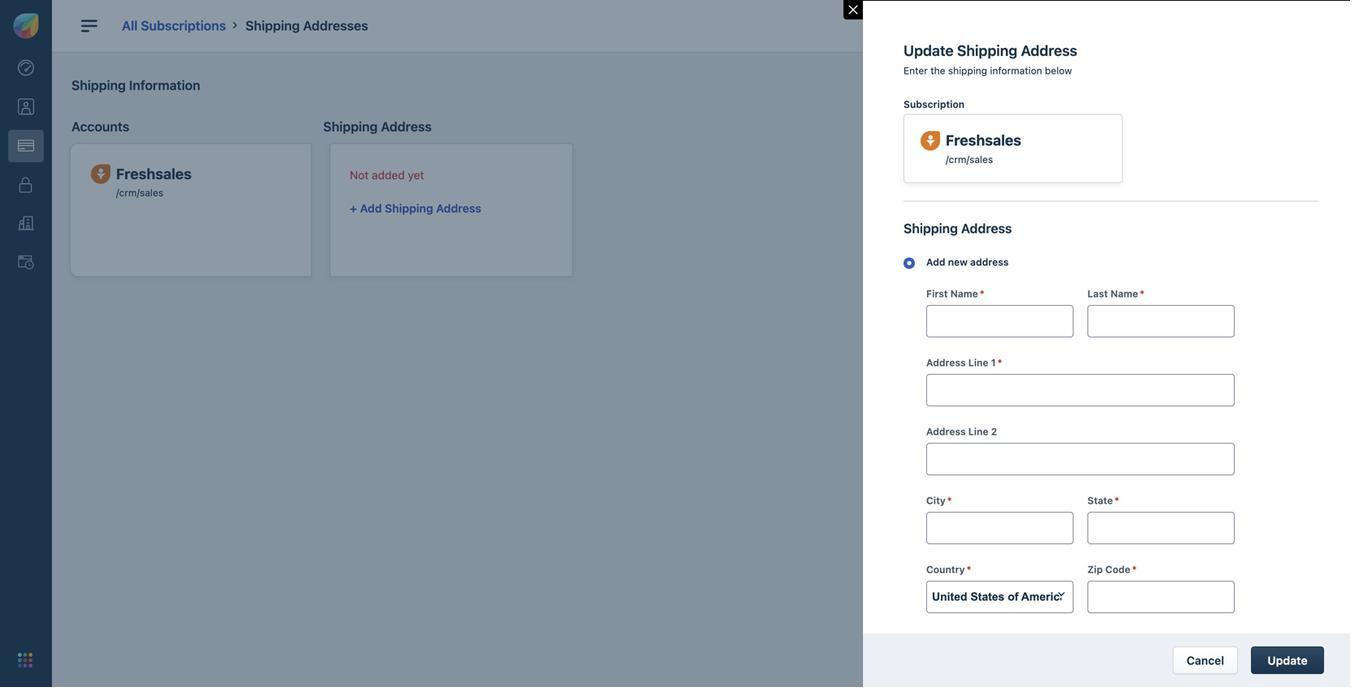 Task type: describe. For each thing, give the bounding box(es) containing it.
shipping information
[[71, 78, 200, 93]]

update for update shipping address enter the shipping information below
[[904, 42, 954, 59]]

zip
[[1088, 564, 1103, 576]]

zip code
[[1088, 564, 1131, 576]]

subscriptions
[[141, 18, 226, 33]]

+ add shipping address
[[350, 202, 481, 215]]

my subscriptions image
[[18, 138, 34, 154]]

name for first name
[[951, 288, 978, 300]]

first name
[[926, 288, 978, 300]]

state
[[1088, 495, 1113, 507]]

shipping up accounts
[[71, 78, 126, 93]]

shipping down yet
[[385, 202, 433, 215]]

city
[[926, 495, 946, 507]]

accounts
[[71, 119, 129, 134]]

audit logs image
[[18, 255, 34, 271]]

all
[[122, 18, 138, 33]]

Address Line 1 text field
[[927, 375, 1234, 406]]

shipping up not
[[323, 119, 378, 134]]

line for 1
[[968, 357, 989, 369]]

address line 1
[[926, 357, 996, 369]]

1 horizontal spatial freshsales image
[[921, 131, 940, 151]]

last name
[[1088, 288, 1138, 300]]

added
[[372, 169, 405, 182]]

line for 2
[[968, 426, 989, 438]]

not
[[350, 169, 369, 182]]

update for update
[[1268, 654, 1308, 668]]

Address Line 2 text field
[[927, 444, 1234, 475]]

cancel button
[[1173, 647, 1238, 675]]

name for last name
[[1111, 288, 1138, 300]]

last
[[1088, 288, 1108, 300]]

security image
[[18, 177, 34, 193]]

organization image
[[18, 216, 34, 232]]

information
[[990, 65, 1042, 76]]

new
[[948, 257, 968, 268]]

1 horizontal spatial shipping address
[[904, 221, 1012, 236]]

0 horizontal spatial add
[[360, 202, 382, 215]]

country
[[926, 564, 965, 576]]

shipping addresses
[[246, 18, 368, 33]]

shipping inside update shipping address enter the shipping information below
[[957, 42, 1018, 59]]

update shipping address enter the shipping information below
[[904, 42, 1078, 76]]

users image
[[18, 99, 34, 115]]



Task type: vqa. For each thing, say whether or not it's contained in the screenshot.
leftmost of
no



Task type: locate. For each thing, give the bounding box(es) containing it.
shipping up shipping
[[957, 42, 1018, 59]]

addresses
[[303, 18, 368, 33]]

shipping up "new"
[[904, 221, 958, 236]]

State text field
[[1088, 513, 1234, 544]]

freshsales image down the subscription
[[921, 131, 940, 151]]

shipping
[[948, 65, 987, 76]]

0 vertical spatial freshsales image
[[921, 131, 940, 151]]

below
[[1045, 65, 1072, 76]]

update inside button
[[1268, 654, 1308, 668]]

1 vertical spatial freshsales
[[116, 165, 192, 183]]

1 horizontal spatial /crm/sales
[[946, 154, 993, 165]]

freshsales down accounts
[[116, 165, 192, 183]]

shipping left addresses
[[246, 18, 300, 33]]

address
[[970, 257, 1009, 268]]

None radio
[[904, 254, 913, 264]]

1 horizontal spatial update
[[1268, 654, 1308, 668]]

1 line from the top
[[968, 357, 989, 369]]

0 horizontal spatial freshsales image
[[91, 164, 110, 184]]

freshsales image down accounts
[[91, 164, 110, 184]]

yet
[[408, 169, 424, 182]]

0 horizontal spatial /crm/sales
[[116, 187, 163, 199]]

City text field
[[927, 513, 1073, 544]]

2 name from the left
[[1111, 288, 1138, 300]]

2 line from the top
[[968, 426, 989, 438]]

0 vertical spatial freshsales
[[946, 132, 1021, 149]]

1 name from the left
[[951, 288, 978, 300]]

the
[[931, 65, 946, 76]]

None field
[[926, 582, 1074, 614]]

update button
[[1251, 647, 1324, 675]]

/crm/sales
[[946, 154, 993, 165], [116, 187, 163, 199]]

0 horizontal spatial freshsales
[[116, 165, 192, 183]]

address
[[1021, 42, 1078, 59], [381, 119, 432, 134], [436, 202, 481, 215], [961, 221, 1012, 236], [926, 357, 966, 369], [926, 426, 966, 438]]

/crm/sales down accounts
[[116, 187, 163, 199]]

shipping
[[246, 18, 300, 33], [957, 42, 1018, 59], [71, 78, 126, 93], [323, 119, 378, 134], [385, 202, 433, 215], [904, 221, 958, 236]]

1 vertical spatial update
[[1268, 654, 1308, 668]]

first
[[926, 288, 948, 300]]

/crm/sales down the subscription
[[946, 154, 993, 165]]

0 vertical spatial shipping address
[[323, 119, 432, 134]]

freshworks switcher image
[[18, 654, 32, 668]]

freshsales down the subscription
[[946, 132, 1021, 149]]

line
[[968, 357, 989, 369], [968, 426, 989, 438]]

freshworks icon image
[[13, 13, 39, 39]]

0 vertical spatial /crm/sales
[[946, 154, 993, 165]]

update inside update shipping address enter the shipping information below
[[904, 42, 954, 59]]

None text field
[[927, 582, 1073, 613]]

information
[[129, 78, 200, 93]]

update
[[904, 42, 954, 59], [1268, 654, 1308, 668]]

Zip Code text field
[[1088, 582, 1234, 613]]

0 vertical spatial line
[[968, 357, 989, 369]]

code
[[1106, 564, 1131, 576]]

enter
[[904, 65, 928, 76]]

0 horizontal spatial shipping address
[[323, 119, 432, 134]]

shipping address up not added yet
[[323, 119, 432, 134]]

subscription
[[904, 99, 965, 110]]

/crm/sales for the right freshsales image
[[946, 154, 993, 165]]

2
[[991, 426, 997, 438]]

0 vertical spatial add
[[360, 202, 382, 215]]

1 horizontal spatial name
[[1111, 288, 1138, 300]]

add
[[360, 202, 382, 215], [926, 257, 946, 268]]

address inside update shipping address enter the shipping information below
[[1021, 42, 1078, 59]]

neo admin center image
[[18, 60, 34, 76]]

+
[[350, 202, 357, 215]]

all subscriptions
[[122, 18, 226, 33]]

shipping address
[[323, 119, 432, 134], [904, 221, 1012, 236]]

0 vertical spatial update
[[904, 42, 954, 59]]

freshsales
[[946, 132, 1021, 149], [116, 165, 192, 183]]

1
[[991, 357, 996, 369]]

cancel
[[1187, 654, 1224, 668]]

add right +
[[360, 202, 382, 215]]

all subscriptions link
[[122, 18, 226, 33]]

1 vertical spatial /crm/sales
[[116, 187, 163, 199]]

First Name text field
[[927, 306, 1073, 337]]

name
[[951, 288, 978, 300], [1111, 288, 1138, 300]]

line left 2
[[968, 426, 989, 438]]

1 horizontal spatial freshsales
[[946, 132, 1021, 149]]

freshsales image
[[921, 131, 940, 151], [91, 164, 110, 184]]

1 vertical spatial freshsales image
[[91, 164, 110, 184]]

0 horizontal spatial name
[[951, 288, 978, 300]]

1 vertical spatial add
[[926, 257, 946, 268]]

1 vertical spatial shipping address
[[904, 221, 1012, 236]]

0 horizontal spatial update
[[904, 42, 954, 59]]

1 vertical spatial line
[[968, 426, 989, 438]]

shipping address up "new"
[[904, 221, 1012, 236]]

name right last
[[1111, 288, 1138, 300]]

address line 2
[[926, 426, 997, 438]]

add left "new"
[[926, 257, 946, 268]]

not added yet
[[350, 169, 424, 182]]

line left 1
[[968, 357, 989, 369]]

Last Name text field
[[1088, 306, 1234, 337]]

add new address
[[926, 257, 1009, 268]]

name right "first"
[[951, 288, 978, 300]]

/crm/sales for bottom freshsales image
[[116, 187, 163, 199]]

1 horizontal spatial add
[[926, 257, 946, 268]]



